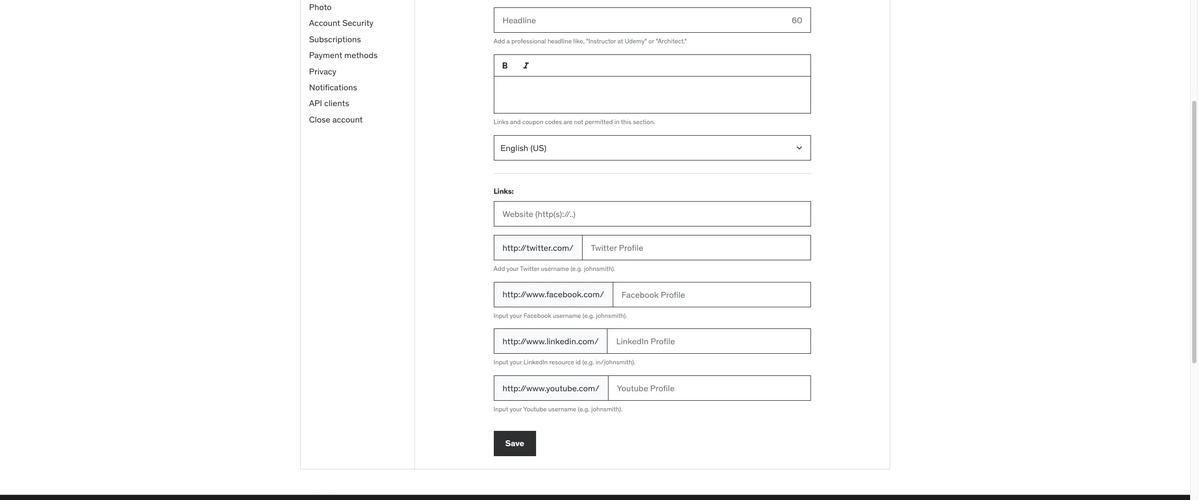 Task type: locate. For each thing, give the bounding box(es) containing it.
your left facebook
[[510, 312, 522, 320]]

2 add from the top
[[494, 265, 505, 273]]

(e.g. down http://www.youtube.com/
[[578, 406, 590, 414]]

like,
[[573, 37, 585, 45]]

close account
[[309, 114, 363, 125]]

in
[[615, 118, 620, 126]]

1 input from the top
[[494, 312, 508, 320]]

input left youtube
[[494, 406, 508, 414]]

(e.g. down http://www.facebook.com/
[[583, 312, 595, 320]]

in/johnsmith).
[[596, 359, 636, 367]]

(e.g. for http://twitter.com/
[[571, 265, 583, 273]]

None text field
[[494, 77, 811, 114]]

your left twitter
[[507, 265, 519, 273]]

input
[[494, 312, 508, 320], [494, 359, 508, 367], [494, 406, 508, 414]]

account security link
[[301, 15, 414, 31]]

your left linkedin
[[510, 359, 522, 367]]

"architect."
[[656, 37, 687, 45]]

username right twitter
[[541, 265, 569, 273]]

account
[[332, 114, 363, 125]]

username down http://www.facebook.com/
[[553, 312, 581, 320]]

3 input from the top
[[494, 406, 508, 414]]

"instructor
[[586, 37, 616, 45]]

your
[[507, 265, 519, 273], [510, 312, 522, 320], [510, 359, 522, 367], [510, 406, 522, 414]]

Headline text field
[[494, 8, 783, 33]]

add for add your twitter username (e.g. johnsmith).
[[494, 265, 505, 273]]

Facebook Profile text field
[[613, 282, 811, 308]]

http://twitter.com/
[[503, 243, 574, 253]]

Website (http(s)://..) url field
[[494, 201, 811, 227]]

input for http://www.linkedin.com/
[[494, 359, 508, 367]]

input left facebook
[[494, 312, 508, 320]]

2 vertical spatial username
[[548, 406, 577, 414]]

0 vertical spatial johnsmith).
[[584, 265, 615, 273]]

links
[[494, 118, 509, 126]]

or
[[649, 37, 654, 45]]

0 vertical spatial add
[[494, 37, 505, 45]]

twitter
[[520, 265, 540, 273]]

2 vertical spatial input
[[494, 406, 508, 414]]

facebook
[[524, 312, 551, 320]]

save button
[[494, 432, 536, 457]]

(e.g. up http://www.facebook.com/
[[571, 265, 583, 273]]

username for http://www.youtube.com/
[[548, 406, 577, 414]]

http://www.facebook.com/
[[503, 289, 604, 300]]

1 vertical spatial add
[[494, 265, 505, 273]]

clients
[[324, 98, 349, 109]]

notifications link
[[301, 79, 414, 95]]

username down http://www.youtube.com/
[[548, 406, 577, 414]]

60
[[792, 15, 803, 25]]

input your linkedin resource id (e.g. in/johnsmith).
[[494, 359, 636, 367]]

and
[[510, 118, 521, 126]]

1 vertical spatial johnsmith).
[[596, 312, 627, 320]]

add left a at left
[[494, 37, 505, 45]]

account security
[[309, 18, 374, 28]]

bold image
[[499, 60, 510, 71]]

add
[[494, 37, 505, 45], [494, 265, 505, 273]]

1 vertical spatial input
[[494, 359, 508, 367]]

(e.g.
[[571, 265, 583, 273], [583, 312, 595, 320], [583, 359, 594, 367], [578, 406, 590, 414]]

add left twitter
[[494, 265, 505, 273]]

input left linkedin
[[494, 359, 508, 367]]

1 vertical spatial username
[[553, 312, 581, 320]]

username
[[541, 265, 569, 273], [553, 312, 581, 320], [548, 406, 577, 414]]

your left youtube
[[510, 406, 522, 414]]

add a professional headline like, "instructor at udemy" or "architect."
[[494, 37, 687, 45]]

http://www.youtube.com/
[[503, 383, 600, 394]]

section.
[[633, 118, 655, 126]]

subscriptions link
[[301, 31, 414, 47]]

payment
[[309, 50, 342, 60]]

0 vertical spatial username
[[541, 265, 569, 273]]

api
[[309, 98, 322, 109]]

input for http://www.facebook.com/
[[494, 312, 508, 320]]

username for http://www.facebook.com/
[[553, 312, 581, 320]]

1 add from the top
[[494, 37, 505, 45]]

id
[[576, 359, 581, 367]]

0 vertical spatial input
[[494, 312, 508, 320]]

resource
[[549, 359, 574, 367]]

2 vertical spatial johnsmith).
[[591, 406, 623, 414]]

linkedin
[[524, 359, 548, 367]]

photo
[[309, 2, 332, 12]]

links and coupon codes are not permitted in this section.
[[494, 118, 655, 126]]

your for http://www.facebook.com/
[[510, 312, 522, 320]]

2 input from the top
[[494, 359, 508, 367]]

johnsmith).
[[584, 265, 615, 273], [596, 312, 627, 320], [591, 406, 623, 414]]

at
[[618, 37, 623, 45]]



Task type: describe. For each thing, give the bounding box(es) containing it.
your for http://twitter.com/
[[507, 265, 519, 273]]

username for http://twitter.com/
[[541, 265, 569, 273]]

close
[[309, 114, 330, 125]]

save
[[505, 439, 524, 449]]

(e.g. for http://www.youtube.com/
[[578, 406, 590, 414]]

coupon
[[522, 118, 544, 126]]

api clients
[[309, 98, 349, 109]]

privacy link
[[301, 63, 414, 79]]

notifications
[[309, 82, 357, 93]]

codes
[[545, 118, 562, 126]]

not
[[574, 118, 584, 126]]

your for http://www.linkedin.com/
[[510, 359, 522, 367]]

johnsmith). for http://www.facebook.com/
[[596, 312, 627, 320]]

input your youtube username (e.g. johnsmith).
[[494, 406, 623, 414]]

(e.g. right id
[[583, 359, 594, 367]]

this
[[621, 118, 632, 126]]

subscriptions
[[309, 34, 361, 44]]

(e.g. for http://www.facebook.com/
[[583, 312, 595, 320]]

links:
[[494, 187, 514, 196]]

professional
[[512, 37, 546, 45]]

are
[[564, 118, 573, 126]]

security
[[342, 18, 374, 28]]

johnsmith). for http://twitter.com/
[[584, 265, 615, 273]]

methods
[[344, 50, 378, 60]]

add your twitter username (e.g. johnsmith).
[[494, 265, 615, 273]]

input your facebook username (e.g. johnsmith).
[[494, 312, 627, 320]]

italic image
[[521, 60, 531, 71]]

Youtube Profile text field
[[608, 376, 811, 401]]

headline
[[548, 37, 572, 45]]

api clients link
[[301, 95, 414, 111]]

johnsmith). for http://www.youtube.com/
[[591, 406, 623, 414]]

close account link
[[301, 111, 414, 128]]

http://www.linkedin.com/
[[503, 336, 599, 347]]

permitted
[[585, 118, 613, 126]]

a
[[507, 37, 510, 45]]

LinkedIn Profile text field
[[607, 329, 811, 355]]

udemy"
[[625, 37, 647, 45]]

youtube
[[523, 406, 547, 414]]

input for http://www.youtube.com/
[[494, 406, 508, 414]]

payment methods
[[309, 50, 378, 60]]

add for add a professional headline like, "instructor at udemy" or "architect."
[[494, 37, 505, 45]]

account
[[309, 18, 340, 28]]

payment methods link
[[301, 47, 414, 63]]

photo link
[[301, 0, 414, 15]]

your for http://www.youtube.com/
[[510, 406, 522, 414]]

Twitter Profile text field
[[582, 235, 811, 261]]

privacy
[[309, 66, 336, 76]]



Task type: vqa. For each thing, say whether or not it's contained in the screenshot.


